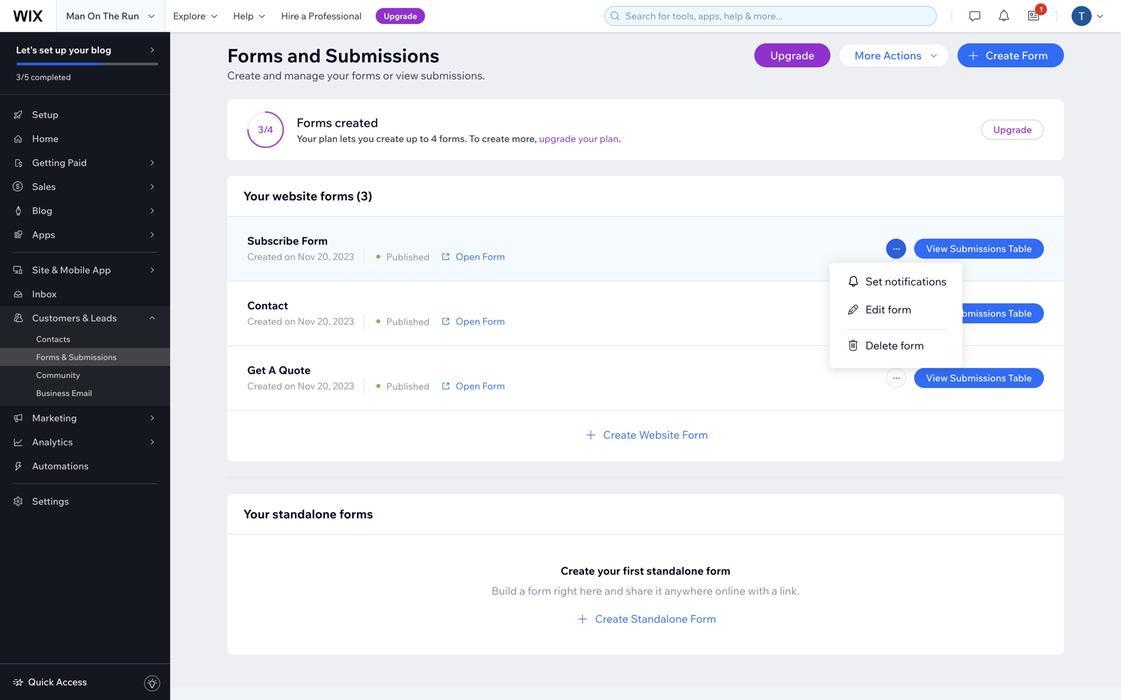 Task type: vqa. For each thing, say whether or not it's contained in the screenshot.
really
no



Task type: locate. For each thing, give the bounding box(es) containing it.
1 created from the top
[[247, 251, 282, 263]]

1 horizontal spatial plan
[[600, 133, 619, 144]]

automations
[[32, 460, 89, 472]]

standalone inside the create your first standalone form build a form right here and share it anywhere online with a link.
[[646, 565, 704, 578]]

link.
[[780, 585, 800, 598]]

1 horizontal spatial a
[[519, 585, 525, 598]]

view submissions table button
[[914, 239, 1044, 259], [914, 304, 1044, 324], [914, 368, 1044, 388]]

20, for subscribe form
[[317, 251, 331, 263]]

0 vertical spatial on
[[284, 251, 296, 263]]

2 published from the top
[[386, 316, 430, 327]]

2 create from the left
[[482, 133, 510, 144]]

20,
[[317, 251, 331, 263], [317, 316, 331, 327], [317, 380, 331, 392]]

3 nov from the top
[[298, 380, 315, 392]]

nov down subscribe form
[[298, 251, 315, 263]]

create inside button
[[595, 613, 628, 626]]

upgrade button
[[376, 8, 425, 24], [754, 43, 831, 67], [981, 120, 1044, 140]]

nov for subscribe form
[[298, 251, 315, 263]]

1 open from the top
[[456, 251, 480, 263]]

published
[[386, 251, 430, 263], [386, 316, 430, 327], [386, 381, 430, 392]]

open form
[[456, 251, 505, 263], [456, 316, 505, 327], [456, 380, 505, 392]]

1 horizontal spatial standalone
[[646, 565, 704, 578]]

forms inside 'forms created your plan lets you create up to 4 forms. to create more, upgrade your plan .'
[[297, 115, 332, 130]]

view for a
[[926, 372, 948, 384]]

3 on from the top
[[284, 380, 296, 392]]

1 vertical spatial and
[[263, 69, 282, 82]]

0 horizontal spatial standalone
[[272, 507, 337, 522]]

forms down contacts
[[36, 352, 60, 362]]

edit form
[[865, 303, 911, 316]]

create for create standalone form
[[595, 613, 628, 626]]

1 20, from the top
[[317, 251, 331, 263]]

2 vertical spatial created on nov 20, 2023
[[247, 380, 354, 392]]

analytics
[[32, 436, 73, 448]]

more,
[[512, 133, 537, 144]]

the
[[103, 10, 119, 22]]

0 vertical spatial standalone
[[272, 507, 337, 522]]

1 horizontal spatial upgrade
[[770, 49, 815, 62]]

site & mobile app
[[32, 264, 111, 276]]

create standalone form button
[[575, 611, 716, 627]]

form
[[888, 303, 911, 316], [900, 339, 924, 352], [706, 565, 731, 578], [528, 585, 551, 598]]

2 vertical spatial your
[[243, 507, 270, 522]]

2 horizontal spatial and
[[605, 585, 623, 598]]

create inside the create your first standalone form build a form right here and share it anywhere online with a link.
[[561, 565, 595, 578]]

created on nov 20, 2023 for subscribe form
[[247, 251, 354, 263]]

2 table from the top
[[1008, 308, 1032, 319]]

nov for get a quote
[[298, 380, 315, 392]]

1 vertical spatial view submissions table button
[[914, 304, 1044, 324]]

0 vertical spatial view
[[926, 243, 948, 255]]

0 vertical spatial created
[[247, 251, 282, 263]]

1 created on nov 20, 2023 from the top
[[247, 251, 354, 263]]

3 open form button from the top
[[440, 380, 505, 392]]

0 vertical spatial open form
[[456, 251, 505, 263]]

paid
[[68, 157, 87, 168]]

2 vertical spatial view
[[926, 372, 948, 384]]

let's set up your blog
[[16, 44, 111, 56]]

3 open from the top
[[456, 380, 480, 392]]

create inside button
[[603, 428, 637, 442]]

and up "manage"
[[287, 44, 321, 67]]

& left leads
[[82, 312, 88, 324]]

nov up quote
[[298, 316, 315, 327]]

1 open form button from the top
[[440, 251, 505, 263]]

open form button
[[440, 251, 505, 263], [440, 316, 505, 328], [440, 380, 505, 392]]

submissions
[[325, 44, 439, 67], [950, 243, 1006, 255], [950, 308, 1006, 319], [69, 352, 117, 362], [950, 372, 1006, 384]]

3 table from the top
[[1008, 372, 1032, 384]]

getting paid button
[[0, 151, 170, 175]]

your right upgrade
[[578, 133, 598, 144]]

forms for forms and submissions
[[227, 44, 283, 67]]

3 view submissions table button from the top
[[914, 368, 1044, 388]]

3 created on nov 20, 2023 from the top
[[247, 380, 354, 392]]

create for create website form
[[603, 428, 637, 442]]

0 vertical spatial forms
[[227, 44, 283, 67]]

hire a professional
[[281, 10, 362, 22]]

1 vertical spatial &
[[82, 312, 88, 324]]

2 horizontal spatial &
[[82, 312, 88, 324]]

community link
[[0, 366, 170, 384]]

created on nov 20, 2023 down quote
[[247, 380, 354, 392]]

on
[[87, 10, 101, 22]]

delete
[[865, 339, 898, 352]]

0 horizontal spatial &
[[52, 264, 58, 276]]

quick access button
[[12, 677, 87, 689]]

2 vertical spatial 20,
[[317, 380, 331, 392]]

1 vertical spatial your
[[243, 189, 270, 204]]

your
[[297, 133, 317, 144], [243, 189, 270, 204], [243, 507, 270, 522]]

& inside the site & mobile app dropdown button
[[52, 264, 58, 276]]

1 vertical spatial created
[[247, 316, 282, 327]]

view submissions table button for form
[[914, 239, 1044, 259]]

& inside customers & leads dropdown button
[[82, 312, 88, 324]]

2 created from the top
[[247, 316, 282, 327]]

1 table from the top
[[1008, 243, 1032, 255]]

3 created from the top
[[247, 380, 282, 392]]

0 vertical spatial up
[[55, 44, 67, 56]]

on down quote
[[284, 380, 296, 392]]

sales
[[32, 181, 56, 193]]

home link
[[0, 127, 170, 151]]

forms
[[352, 69, 381, 82], [320, 189, 354, 204], [339, 507, 373, 522]]

view submissions table for form
[[926, 243, 1032, 255]]

plan left lets
[[319, 133, 338, 144]]

1 horizontal spatial forms
[[227, 44, 283, 67]]

your website forms (3)
[[243, 189, 372, 204]]

1 open form from the top
[[456, 251, 505, 263]]

2 plan from the left
[[600, 133, 619, 144]]

1 vertical spatial 2023
[[333, 316, 354, 327]]

create left website on the bottom of the page
[[603, 428, 637, 442]]

2 2023 from the top
[[333, 316, 354, 327]]

create form button
[[958, 43, 1064, 67]]

1 vertical spatial standalone
[[646, 565, 704, 578]]

1 vertical spatial published
[[386, 316, 430, 327]]

1 2023 from the top
[[333, 251, 354, 263]]

0 vertical spatial your
[[297, 133, 317, 144]]

2 horizontal spatial forms
[[297, 115, 332, 130]]

0 vertical spatial 2023
[[333, 251, 354, 263]]

upgrade your plan link
[[539, 133, 619, 145]]

open for a
[[456, 380, 480, 392]]

created
[[335, 115, 378, 130]]

edit form button down set
[[845, 302, 911, 318]]

created
[[247, 251, 282, 263], [247, 316, 282, 327], [247, 380, 282, 392]]

1 horizontal spatial upgrade button
[[754, 43, 831, 67]]

your inside forms and submissions create and manage your forms or view submissions.
[[327, 69, 349, 82]]

0 vertical spatial created on nov 20, 2023
[[247, 251, 354, 263]]

a right hire
[[301, 10, 306, 22]]

1 vertical spatial view submissions table
[[926, 308, 1032, 319]]

edit form button
[[829, 298, 963, 326], [845, 302, 911, 318]]

edit form button down set notifications
[[829, 298, 963, 326]]

0 vertical spatial nov
[[298, 251, 315, 263]]

1 vertical spatial view
[[926, 308, 948, 319]]

your
[[69, 44, 89, 56], [327, 69, 349, 82], [578, 133, 598, 144], [597, 565, 620, 578]]

your standalone forms
[[243, 507, 373, 522]]

created on nov 20, 2023 down contact
[[247, 316, 354, 327]]

or
[[383, 69, 393, 82]]

submissions inside "sidebar" element
[[69, 352, 117, 362]]

& inside the "forms & submissions" link
[[61, 352, 67, 362]]

a right build
[[519, 585, 525, 598]]

2 horizontal spatial upgrade button
[[981, 120, 1044, 140]]

create right to
[[482, 133, 510, 144]]

subscribe form
[[247, 234, 328, 248]]

1 vertical spatial forms
[[320, 189, 354, 204]]

2023 for get a quote
[[333, 380, 354, 392]]

menu containing set notifications
[[829, 270, 963, 362]]

set
[[865, 275, 882, 288]]

2 vertical spatial &
[[61, 352, 67, 362]]

0 vertical spatial open form button
[[440, 251, 505, 263]]

1 view from the top
[[926, 243, 948, 255]]

create for create form
[[986, 49, 1019, 62]]

1 on from the top
[[284, 251, 296, 263]]

and right here on the right bottom
[[605, 585, 623, 598]]

forms for forms created
[[297, 115, 332, 130]]

0 horizontal spatial upgrade button
[[376, 8, 425, 24]]

hire
[[281, 10, 299, 22]]

submissions for get a quote
[[950, 372, 1006, 384]]

your left blog
[[69, 44, 89, 56]]

subscribe
[[247, 234, 299, 248]]

& right site
[[52, 264, 58, 276]]

2 vertical spatial 2023
[[333, 380, 354, 392]]

a left link.
[[772, 585, 777, 598]]

plan right upgrade
[[600, 133, 619, 144]]

20, for contact
[[317, 316, 331, 327]]

form left right
[[528, 585, 551, 598]]

actions
[[883, 49, 922, 62]]

more actions button
[[839, 43, 950, 67]]

0 vertical spatial open
[[456, 251, 480, 263]]

& for site
[[52, 264, 58, 276]]

your left 'first'
[[597, 565, 620, 578]]

app
[[92, 264, 111, 276]]

0 vertical spatial upgrade
[[384, 11, 417, 21]]

forms and submissions create and manage your forms or view submissions.
[[227, 44, 485, 82]]

create form
[[986, 49, 1048, 62]]

created on nov 20, 2023
[[247, 251, 354, 263], [247, 316, 354, 327], [247, 380, 354, 392]]

1 view submissions table button from the top
[[914, 239, 1044, 259]]

on for subscribe form
[[284, 251, 296, 263]]

online
[[715, 585, 746, 598]]

view submissions table
[[926, 243, 1032, 255], [926, 308, 1032, 319], [926, 372, 1032, 384]]

2 created on nov 20, 2023 from the top
[[247, 316, 354, 327]]

delete form button
[[829, 334, 963, 362], [845, 338, 924, 354]]

0 vertical spatial 20,
[[317, 251, 331, 263]]

forms
[[227, 44, 283, 67], [297, 115, 332, 130], [36, 352, 60, 362]]

1 vertical spatial forms
[[297, 115, 332, 130]]

3 published from the top
[[386, 381, 430, 392]]

create
[[986, 49, 1019, 62], [227, 69, 261, 82], [603, 428, 637, 442], [561, 565, 595, 578], [595, 613, 628, 626]]

1 create from the left
[[376, 133, 404, 144]]

create up right
[[561, 565, 595, 578]]

created down a at the bottom left of the page
[[247, 380, 282, 392]]

created down contact
[[247, 316, 282, 327]]

on
[[284, 251, 296, 263], [284, 316, 296, 327], [284, 380, 296, 392]]

professional
[[308, 10, 362, 22]]

published for form
[[386, 251, 430, 263]]

create down here on the right bottom
[[595, 613, 628, 626]]

created on nov 20, 2023 for get a quote
[[247, 380, 354, 392]]

1 vertical spatial open form button
[[440, 316, 505, 328]]

forms.
[[439, 133, 467, 144]]

2 vertical spatial open form
[[456, 380, 505, 392]]

2 nov from the top
[[298, 316, 315, 327]]

1 nov from the top
[[298, 251, 315, 263]]

0 vertical spatial forms
[[352, 69, 381, 82]]

0 horizontal spatial forms
[[36, 352, 60, 362]]

1 horizontal spatial and
[[287, 44, 321, 67]]

0 vertical spatial &
[[52, 264, 58, 276]]

created for contact
[[247, 316, 282, 327]]

3 2023 from the top
[[333, 380, 354, 392]]

notifications
[[885, 275, 947, 288]]

2023
[[333, 251, 354, 263], [333, 316, 354, 327], [333, 380, 354, 392]]

menu
[[829, 270, 963, 362]]

3/5 completed
[[16, 72, 71, 82]]

up left to
[[406, 133, 418, 144]]

nov down quote
[[298, 380, 315, 392]]

1 vertical spatial on
[[284, 316, 296, 327]]

forms inside forms and submissions create and manage your forms or view submissions.
[[227, 44, 283, 67]]

2 vertical spatial forms
[[339, 507, 373, 522]]

created on nov 20, 2023 down subscribe form
[[247, 251, 354, 263]]

man on the run
[[66, 10, 139, 22]]

1 vertical spatial nov
[[298, 316, 315, 327]]

on down contact
[[284, 316, 296, 327]]

0 vertical spatial published
[[386, 251, 430, 263]]

2 vertical spatial nov
[[298, 380, 315, 392]]

0 vertical spatial table
[[1008, 243, 1032, 255]]

analytics button
[[0, 430, 170, 454]]

& for forms
[[61, 352, 67, 362]]

on down subscribe form
[[284, 251, 296, 263]]

2 vertical spatial table
[[1008, 372, 1032, 384]]

your right "manage"
[[327, 69, 349, 82]]

here
[[580, 585, 602, 598]]

0 horizontal spatial up
[[55, 44, 67, 56]]

0 horizontal spatial plan
[[319, 133, 338, 144]]

2 vertical spatial created
[[247, 380, 282, 392]]

help button
[[225, 0, 273, 32]]

and left "manage"
[[263, 69, 282, 82]]

2 open form button from the top
[[440, 316, 505, 328]]

1 vertical spatial up
[[406, 133, 418, 144]]

2 vertical spatial view submissions table button
[[914, 368, 1044, 388]]

1 vertical spatial created on nov 20, 2023
[[247, 316, 354, 327]]

form right edit
[[888, 303, 911, 316]]

0 horizontal spatial create
[[376, 133, 404, 144]]

1 vertical spatial table
[[1008, 308, 1032, 319]]

customers & leads
[[32, 312, 117, 324]]

3 view submissions table from the top
[[926, 372, 1032, 384]]

0 vertical spatial and
[[287, 44, 321, 67]]

2 vertical spatial on
[[284, 380, 296, 392]]

business email link
[[0, 384, 170, 402]]

2 vertical spatial open
[[456, 380, 480, 392]]

1 horizontal spatial &
[[61, 352, 67, 362]]

open form button for a
[[440, 380, 505, 392]]

2 vertical spatial upgrade
[[993, 124, 1032, 135]]

0 vertical spatial upgrade button
[[376, 8, 425, 24]]

1 view submissions table from the top
[[926, 243, 1032, 255]]

1 vertical spatial open
[[456, 316, 480, 327]]

submissions.
[[421, 69, 485, 82]]

3/4
[[258, 124, 273, 135]]

quick
[[28, 677, 54, 688]]

2 vertical spatial view submissions table
[[926, 372, 1032, 384]]

2 20, from the top
[[317, 316, 331, 327]]

2 on from the top
[[284, 316, 296, 327]]

form right the delete
[[900, 339, 924, 352]]

forms inside "sidebar" element
[[36, 352, 60, 362]]

20, for get a quote
[[317, 380, 331, 392]]

3 open form from the top
[[456, 380, 505, 392]]

1 vertical spatial 20,
[[317, 316, 331, 327]]

first
[[623, 565, 644, 578]]

create inside "button"
[[986, 49, 1019, 62]]

2 vertical spatial published
[[386, 381, 430, 392]]

create up "3/4"
[[227, 69, 261, 82]]

forms left created
[[297, 115, 332, 130]]

created for get a quote
[[247, 380, 282, 392]]

1 published from the top
[[386, 251, 430, 263]]

2 open from the top
[[456, 316, 480, 327]]

blog
[[91, 44, 111, 56]]

2 vertical spatial and
[[605, 585, 623, 598]]

1 vertical spatial open form
[[456, 316, 505, 327]]

create down 1 button
[[986, 49, 1019, 62]]

upgrade
[[384, 11, 417, 21], [770, 49, 815, 62], [993, 124, 1032, 135]]

nov
[[298, 251, 315, 263], [298, 316, 315, 327], [298, 380, 315, 392]]

& up community
[[61, 352, 67, 362]]

1 vertical spatial upgrade button
[[754, 43, 831, 67]]

3 view from the top
[[926, 372, 948, 384]]

3 20, from the top
[[317, 380, 331, 392]]

1 horizontal spatial up
[[406, 133, 418, 144]]

setup
[[32, 109, 59, 120]]

2 view submissions table from the top
[[926, 308, 1032, 319]]

form up online
[[706, 565, 731, 578]]

0 vertical spatial view submissions table
[[926, 243, 1032, 255]]

1 horizontal spatial create
[[482, 133, 510, 144]]

marketing button
[[0, 406, 170, 430]]

up right set
[[55, 44, 67, 56]]

forms down help button
[[227, 44, 283, 67]]

0 vertical spatial view submissions table button
[[914, 239, 1044, 259]]

created down subscribe
[[247, 251, 282, 263]]

your for website
[[243, 189, 270, 204]]

build
[[492, 585, 517, 598]]

delete form
[[865, 339, 924, 352]]

your inside "sidebar" element
[[69, 44, 89, 56]]

create right you
[[376, 133, 404, 144]]

2 vertical spatial open form button
[[440, 380, 505, 392]]

2 vertical spatial forms
[[36, 352, 60, 362]]



Task type: describe. For each thing, give the bounding box(es) containing it.
open form button for form
[[440, 251, 505, 263]]

website
[[639, 428, 680, 442]]

and inside the create your first standalone form build a form right here and share it anywhere online with a link.
[[605, 585, 623, 598]]

2 view from the top
[[926, 308, 948, 319]]

quote
[[279, 364, 311, 377]]

open form for form
[[456, 251, 505, 263]]

table for a
[[1008, 372, 1032, 384]]

1 vertical spatial upgrade
[[770, 49, 815, 62]]

create website form
[[603, 428, 708, 442]]

blog
[[32, 205, 52, 217]]

submissions for subscribe form
[[950, 243, 1006, 255]]

table for form
[[1008, 243, 1032, 255]]

2023 for subscribe form
[[333, 251, 354, 263]]

contacts link
[[0, 330, 170, 348]]

form inside button
[[690, 613, 716, 626]]

open form for a
[[456, 380, 505, 392]]

lets
[[340, 133, 356, 144]]

create inside forms and submissions create and manage your forms or view submissions.
[[227, 69, 261, 82]]

2023 for contact
[[333, 316, 354, 327]]

manage
[[284, 69, 325, 82]]

let's
[[16, 44, 37, 56]]

with
[[748, 585, 769, 598]]

create website form button
[[583, 427, 708, 443]]

customers
[[32, 312, 80, 324]]

man
[[66, 10, 85, 22]]

Search for tools, apps, help & more... field
[[621, 7, 932, 25]]

automations link
[[0, 454, 170, 478]]

set
[[39, 44, 53, 56]]

0 horizontal spatial upgrade
[[384, 11, 417, 21]]

edit
[[865, 303, 885, 316]]

email
[[71, 388, 92, 398]]

edit form button inside menu
[[845, 302, 911, 318]]

business email
[[36, 388, 92, 398]]

1 plan from the left
[[319, 133, 338, 144]]

business
[[36, 388, 70, 398]]

4
[[431, 133, 437, 144]]

settings link
[[0, 490, 170, 514]]

view submissions table button for a
[[914, 368, 1044, 388]]

sidebar element
[[0, 32, 170, 701]]

upgrade
[[539, 133, 576, 144]]

2 vertical spatial upgrade button
[[981, 120, 1044, 140]]

set notifications
[[865, 275, 947, 288]]

& for customers
[[82, 312, 88, 324]]

0 horizontal spatial and
[[263, 69, 282, 82]]

explore
[[173, 10, 206, 22]]

view for form
[[926, 243, 948, 255]]

more actions
[[855, 49, 922, 62]]

2 view submissions table button from the top
[[914, 304, 1044, 324]]

contacts
[[36, 334, 70, 344]]

1
[[1039, 5, 1043, 13]]

created on nov 20, 2023 for contact
[[247, 316, 354, 327]]

your inside 'forms created your plan lets you create up to 4 forms. to create more, upgrade your plan .'
[[297, 133, 317, 144]]

it
[[655, 585, 662, 598]]

quick access
[[28, 677, 87, 688]]

to
[[420, 133, 429, 144]]

up inside "sidebar" element
[[55, 44, 67, 56]]

sales button
[[0, 175, 170, 199]]

inbox
[[32, 288, 57, 300]]

your inside 'forms created your plan lets you create up to 4 forms. to create more, upgrade your plan .'
[[578, 133, 598, 144]]

customers & leads button
[[0, 306, 170, 330]]

submissions inside forms and submissions create and manage your forms or view submissions.
[[325, 44, 439, 67]]

help
[[233, 10, 254, 22]]

inbox link
[[0, 282, 170, 306]]

forms created your plan lets you create up to 4 forms. to create more, upgrade your plan .
[[297, 115, 621, 144]]

your inside the create your first standalone form build a form right here and share it anywhere online with a link.
[[597, 565, 620, 578]]

create standalone form
[[595, 613, 716, 626]]

0 horizontal spatial a
[[301, 10, 306, 22]]

standalone
[[631, 613, 688, 626]]

2 open form from the top
[[456, 316, 505, 327]]

(3)
[[357, 189, 372, 204]]

created for subscribe form
[[247, 251, 282, 263]]

2 horizontal spatial a
[[772, 585, 777, 598]]

leads
[[91, 312, 117, 324]]

access
[[56, 677, 87, 688]]

mobile
[[60, 264, 90, 276]]

submissions for contact
[[950, 308, 1006, 319]]

forms for your website forms (3)
[[320, 189, 354, 204]]

nov for contact
[[298, 316, 315, 327]]

blog button
[[0, 199, 170, 223]]

community
[[36, 370, 80, 380]]

completed
[[31, 72, 71, 82]]

forms & submissions
[[36, 352, 117, 362]]

forms for your standalone forms
[[339, 507, 373, 522]]

run
[[121, 10, 139, 22]]

get a quote
[[247, 364, 311, 377]]

forms inside forms and submissions create and manage your forms or view submissions.
[[352, 69, 381, 82]]

more
[[855, 49, 881, 62]]

on for get a quote
[[284, 380, 296, 392]]

anywhere
[[665, 585, 713, 598]]

contact
[[247, 299, 288, 312]]

getting
[[32, 157, 65, 168]]

view submissions table for a
[[926, 372, 1032, 384]]

setup link
[[0, 103, 170, 127]]

create your first standalone form build a form right here and share it anywhere online with a link.
[[492, 565, 800, 598]]

your for standalone
[[243, 507, 270, 522]]

.
[[619, 133, 621, 144]]

share
[[626, 585, 653, 598]]

up inside 'forms created your plan lets you create up to 4 forms. to create more, upgrade your plan .'
[[406, 133, 418, 144]]

2 horizontal spatial upgrade
[[993, 124, 1032, 135]]

3/5
[[16, 72, 29, 82]]

apps button
[[0, 223, 170, 247]]

marketing
[[32, 412, 77, 424]]

apps
[[32, 229, 55, 241]]

published for a
[[386, 381, 430, 392]]

form inside "button"
[[1022, 49, 1048, 62]]

home
[[32, 133, 59, 144]]

get
[[247, 364, 266, 377]]

on for contact
[[284, 316, 296, 327]]

open for form
[[456, 251, 480, 263]]

hire a professional link
[[273, 0, 370, 32]]



